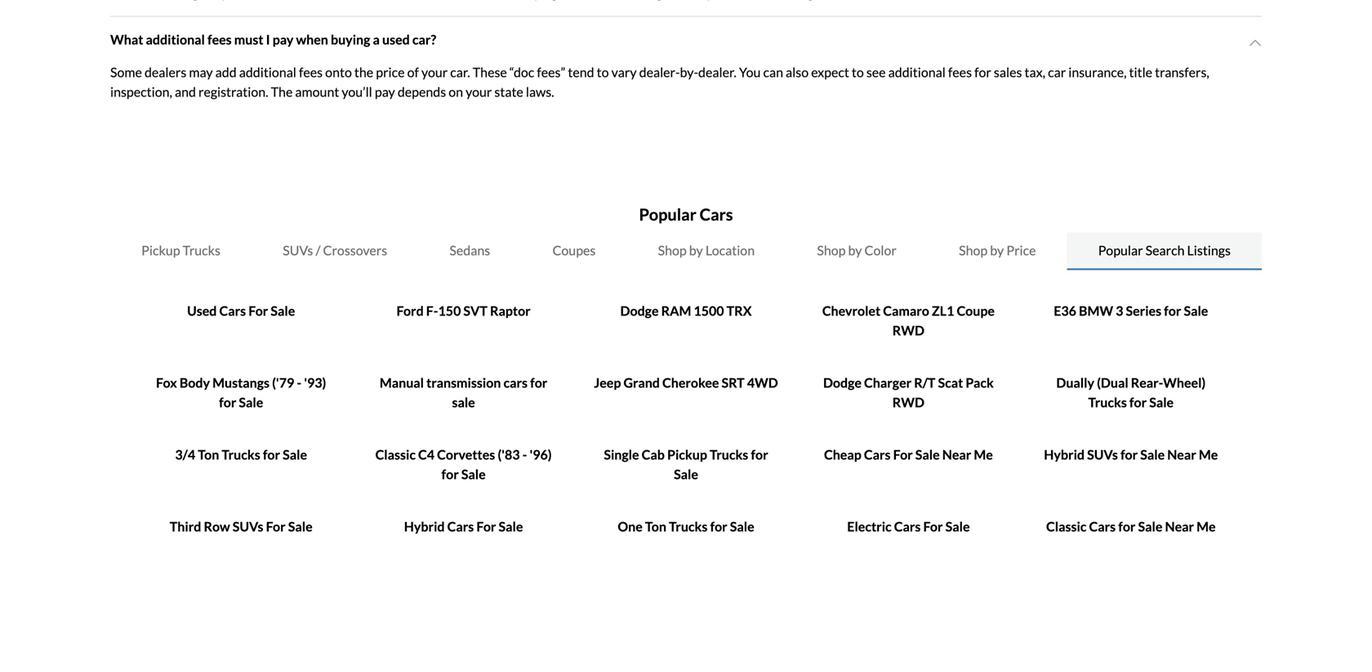 Task type: vqa. For each thing, say whether or not it's contained in the screenshot.
"Honda Cr-V"
no



Task type: locate. For each thing, give the bounding box(es) containing it.
dually
[[1057, 375, 1095, 391]]

and
[[175, 84, 196, 100]]

fees left sales
[[949, 64, 972, 80]]

0 vertical spatial dodge
[[621, 303, 659, 319]]

row
[[204, 518, 230, 534]]

title
[[1130, 64, 1153, 80]]

hybrid cars for sale
[[404, 518, 523, 534]]

additional inside "dropdown button"
[[146, 31, 205, 47]]

hybrid down c4
[[404, 518, 445, 534]]

chevrolet
[[823, 303, 881, 319]]

transmission
[[427, 375, 501, 391]]

depends
[[398, 84, 446, 100]]

to left see
[[852, 64, 864, 80]]

1 vertical spatial classic
[[1047, 518, 1087, 534]]

car
[[1049, 64, 1067, 80]]

dodge inside dodge charger r/t scat pack rwd
[[824, 375, 862, 391]]

3 shop from the left
[[959, 242, 988, 258]]

1 horizontal spatial dodge
[[824, 375, 862, 391]]

ton right the 3/4
[[198, 447, 219, 463]]

2 shop from the left
[[817, 242, 846, 258]]

cars down classic c4 corvettes ('83 - '96) for sale link
[[448, 518, 474, 534]]

1 horizontal spatial ton
[[645, 518, 667, 534]]

0 horizontal spatial popular
[[639, 205, 697, 224]]

1 shop from the left
[[658, 242, 687, 258]]

when
[[296, 31, 328, 47]]

1 horizontal spatial fees
[[299, 64, 323, 80]]

me for hybrid suvs for sale near me
[[1200, 447, 1219, 463]]

- left '93)
[[297, 375, 302, 391]]

1 horizontal spatial -
[[523, 447, 527, 463]]

shop for shop by location
[[658, 242, 687, 258]]

classic cars for sale near me link
[[1047, 518, 1216, 534]]

e36 bmw 3 series for sale
[[1054, 303, 1209, 319]]

('79
[[272, 375, 294, 391]]

suvs left /
[[283, 242, 313, 258]]

manual transmission cars for sale link
[[380, 375, 548, 410]]

- for '96)
[[523, 447, 527, 463]]

0 horizontal spatial additional
[[146, 31, 205, 47]]

0 vertical spatial pay
[[273, 31, 294, 47]]

cars right used
[[219, 303, 246, 319]]

for inside fox body mustangs ('79 - '93) for sale
[[219, 394, 236, 410]]

rwd
[[893, 322, 925, 338], [893, 394, 925, 410]]

1 horizontal spatial by
[[849, 242, 863, 258]]

1 vertical spatial popular
[[1099, 242, 1144, 258]]

for for cheap
[[894, 447, 913, 463]]

hybrid cars for sale link
[[404, 518, 523, 534]]

dealers
[[145, 64, 187, 80]]

dodge left 'ram'
[[621, 303, 659, 319]]

e36
[[1054, 303, 1077, 319]]

trucks right one
[[669, 518, 708, 534]]

cars right "cheap"
[[864, 447, 891, 463]]

by left price
[[991, 242, 1005, 258]]

pickup inside "single cab pickup trucks for sale"
[[668, 447, 708, 463]]

third
[[170, 518, 201, 534]]

1 horizontal spatial classic
[[1047, 518, 1087, 534]]

used
[[382, 31, 410, 47]]

- left '96)
[[523, 447, 527, 463]]

shop left color
[[817, 242, 846, 258]]

1 vertical spatial your
[[466, 84, 492, 100]]

2 horizontal spatial additional
[[889, 64, 946, 80]]

1 vertical spatial pay
[[375, 84, 395, 100]]

1 vertical spatial dodge
[[824, 375, 862, 391]]

hybrid for hybrid suvs for sale near me
[[1045, 447, 1085, 463]]

me for cheap cars for sale near me
[[974, 447, 994, 463]]

1 horizontal spatial hybrid
[[1045, 447, 1085, 463]]

for inside some dealers may add additional fees onto the price of your car. these "doc fees" tend to vary dealer-by-dealer. you can also expect to see additional fees for sales tax, car insurance, title transfers, inspection, and registration. the amount you'll pay depends on your state laws.
[[975, 64, 992, 80]]

0 vertical spatial -
[[297, 375, 302, 391]]

1 vertical spatial rwd
[[893, 394, 925, 410]]

dodge left charger
[[824, 375, 862, 391]]

rwd down r/t
[[893, 394, 925, 410]]

your
[[422, 64, 448, 80], [466, 84, 492, 100]]

0 horizontal spatial suvs
[[233, 518, 264, 534]]

search
[[1146, 242, 1185, 258]]

2 by from the left
[[849, 242, 863, 258]]

your right of
[[422, 64, 448, 80]]

2 vertical spatial suvs
[[233, 518, 264, 534]]

2 rwd from the top
[[893, 394, 925, 410]]

cherokee
[[663, 375, 720, 391]]

ton right one
[[645, 518, 667, 534]]

0 horizontal spatial pay
[[273, 31, 294, 47]]

2 to from the left
[[852, 64, 864, 80]]

for down rear-
[[1130, 394, 1147, 410]]

fees up amount
[[299, 64, 323, 80]]

fees left must
[[208, 31, 232, 47]]

sale inside dually (dual rear-wheel) trucks for sale
[[1150, 394, 1174, 410]]

- inside fox body mustangs ('79 - '93) for sale
[[297, 375, 302, 391]]

for right used
[[249, 303, 268, 319]]

1 vertical spatial ton
[[645, 518, 667, 534]]

1 horizontal spatial pay
[[375, 84, 395, 100]]

/
[[316, 242, 321, 258]]

manual
[[380, 375, 424, 391]]

additional up the
[[239, 64, 297, 80]]

1 vertical spatial -
[[523, 447, 527, 463]]

for down mustangs
[[219, 394, 236, 410]]

sedans
[[450, 242, 490, 258]]

near for hybrid suvs for sale near me
[[1168, 447, 1197, 463]]

0 vertical spatial your
[[422, 64, 448, 80]]

sale
[[271, 303, 295, 319], [1185, 303, 1209, 319], [239, 394, 263, 410], [1150, 394, 1174, 410], [283, 447, 307, 463], [916, 447, 940, 463], [1141, 447, 1165, 463], [462, 466, 486, 482], [674, 466, 699, 482], [288, 518, 313, 534], [499, 518, 523, 534], [730, 518, 755, 534], [946, 518, 970, 534], [1139, 518, 1163, 534]]

sales
[[994, 64, 1023, 80]]

dodge charger r/t scat pack rwd link
[[824, 375, 994, 410]]

coupes
[[553, 242, 596, 258]]

what
[[110, 31, 143, 47]]

cars right electric
[[895, 518, 921, 534]]

1 horizontal spatial pickup
[[668, 447, 708, 463]]

1 vertical spatial suvs
[[1088, 447, 1119, 463]]

popular up shop by location
[[639, 205, 697, 224]]

near
[[943, 447, 972, 463], [1168, 447, 1197, 463], [1166, 518, 1195, 534]]

shop by color
[[817, 242, 897, 258]]

0 vertical spatial classic
[[376, 447, 416, 463]]

3 by from the left
[[991, 242, 1005, 258]]

cars up shop by location
[[700, 205, 733, 224]]

1 horizontal spatial popular
[[1099, 242, 1144, 258]]

shop for shop by color
[[817, 242, 846, 258]]

bmw
[[1080, 303, 1114, 319]]

classic inside 'classic c4 corvettes ('83 - '96) for sale'
[[376, 447, 416, 463]]

trucks
[[183, 242, 221, 258], [1089, 394, 1128, 410], [222, 447, 260, 463], [710, 447, 749, 463], [669, 518, 708, 534]]

for for used
[[249, 303, 268, 319]]

to left the vary
[[597, 64, 609, 80]]

shop down popular cars
[[658, 242, 687, 258]]

pay down price at the top of page
[[375, 84, 395, 100]]

by left color
[[849, 242, 863, 258]]

1 rwd from the top
[[893, 322, 925, 338]]

fox body mustangs ('79 - '93) for sale link
[[156, 375, 326, 410]]

trucks down srt
[[710, 447, 749, 463]]

cars for electric
[[895, 518, 921, 534]]

pay inside some dealers may add additional fees onto the price of your car. these "doc fees" tend to vary dealer-by-dealer. you can also expect to see additional fees for sales tax, car insurance, title transfers, inspection, and registration. the amount you'll pay depends on your state laws.
[[375, 84, 395, 100]]

0 horizontal spatial dodge
[[621, 303, 659, 319]]

0 vertical spatial ton
[[198, 447, 219, 463]]

0 horizontal spatial your
[[422, 64, 448, 80]]

classic
[[376, 447, 416, 463], [1047, 518, 1087, 534]]

'96)
[[530, 447, 552, 463]]

pickup
[[141, 242, 180, 258], [668, 447, 708, 463]]

150
[[438, 303, 461, 319]]

fox
[[156, 375, 177, 391]]

single cab pickup trucks for sale
[[604, 447, 769, 482]]

electric cars for sale
[[848, 518, 970, 534]]

by-
[[680, 64, 699, 80]]

1 horizontal spatial your
[[466, 84, 492, 100]]

fees"
[[537, 64, 566, 80]]

for left sales
[[975, 64, 992, 80]]

additional up "dealers"
[[146, 31, 205, 47]]

2 horizontal spatial by
[[991, 242, 1005, 258]]

by for color
[[849, 242, 863, 258]]

2 horizontal spatial shop
[[959, 242, 988, 258]]

cars down the hybrid suvs for sale near me link
[[1090, 518, 1116, 534]]

0 horizontal spatial ton
[[198, 447, 219, 463]]

suvs right 'row'
[[233, 518, 264, 534]]

chevron down image
[[1249, 36, 1263, 49]]

shop for shop by price
[[959, 242, 988, 258]]

hybrid suvs for sale near me link
[[1045, 447, 1219, 463]]

3/4
[[175, 447, 195, 463]]

amount
[[295, 84, 339, 100]]

dodge
[[621, 303, 659, 319], [824, 375, 862, 391]]

for right electric
[[924, 518, 943, 534]]

1 vertical spatial hybrid
[[404, 518, 445, 534]]

body
[[180, 375, 210, 391]]

cars for cheap
[[864, 447, 891, 463]]

hybrid for hybrid cars for sale
[[404, 518, 445, 534]]

cars for classic
[[1090, 518, 1116, 534]]

0 vertical spatial hybrid
[[1045, 447, 1085, 463]]

0 horizontal spatial fees
[[208, 31, 232, 47]]

rwd down "camaro"
[[893, 322, 925, 338]]

pickup trucks
[[141, 242, 221, 258]]

- for '93)
[[297, 375, 302, 391]]

your down these
[[466, 84, 492, 100]]

sale inside fox body mustangs ('79 - '93) for sale
[[239, 394, 263, 410]]

0 horizontal spatial classic
[[376, 447, 416, 463]]

dodge ram 1500 trx link
[[621, 303, 752, 319]]

1 horizontal spatial to
[[852, 64, 864, 80]]

dodge ram 1500 trx
[[621, 303, 752, 319]]

pay right i
[[273, 31, 294, 47]]

0 horizontal spatial hybrid
[[404, 518, 445, 534]]

additional right see
[[889, 64, 946, 80]]

laws.
[[526, 84, 555, 100]]

1 horizontal spatial suvs
[[283, 242, 313, 258]]

1 vertical spatial pickup
[[668, 447, 708, 463]]

by left location
[[690, 242, 703, 258]]

shop left price
[[959, 242, 988, 258]]

near for classic cars for sale near me
[[1166, 518, 1195, 534]]

vary
[[612, 64, 637, 80]]

0 vertical spatial popular
[[639, 205, 697, 224]]

0 horizontal spatial by
[[690, 242, 703, 258]]

for down classic c4 corvettes ('83 - '96) for sale link
[[477, 518, 496, 534]]

for down 4wd
[[751, 447, 769, 463]]

for right "cheap"
[[894, 447, 913, 463]]

zl1
[[932, 303, 955, 319]]

popular left the search
[[1099, 242, 1144, 258]]

classic cars for sale near me
[[1047, 518, 1216, 534]]

- inside 'classic c4 corvettes ('83 - '96) for sale'
[[523, 447, 527, 463]]

dually (dual rear-wheel) trucks for sale
[[1057, 375, 1206, 410]]

suvs down dually (dual rear-wheel) trucks for sale at the bottom right
[[1088, 447, 1119, 463]]

1 by from the left
[[690, 242, 703, 258]]

on
[[449, 84, 463, 100]]

for down "single cab pickup trucks for sale"
[[711, 518, 728, 534]]

suvs
[[283, 242, 313, 258], [1088, 447, 1119, 463], [233, 518, 264, 534]]

rwd inside "chevrolet camaro zl1 coupe rwd"
[[893, 322, 925, 338]]

inspection,
[[110, 84, 172, 100]]

0 horizontal spatial pickup
[[141, 242, 180, 258]]

0 horizontal spatial -
[[297, 375, 302, 391]]

electric
[[848, 518, 892, 534]]

you
[[739, 64, 761, 80]]

can
[[764, 64, 784, 80]]

hybrid down dually at the bottom of page
[[1045, 447, 1085, 463]]

trucks down "(dual"
[[1089, 394, 1128, 410]]

2 horizontal spatial suvs
[[1088, 447, 1119, 463]]

crossovers
[[323, 242, 387, 258]]

one ton trucks for sale link
[[618, 518, 755, 534]]

used
[[187, 303, 217, 319]]

for down "corvettes"
[[442, 466, 459, 482]]

0 horizontal spatial shop
[[658, 242, 687, 258]]

price
[[376, 64, 405, 80]]

for down fox body mustangs ('79 - '93) for sale
[[263, 447, 280, 463]]

1 horizontal spatial shop
[[817, 242, 846, 258]]

for right cars
[[530, 375, 548, 391]]

location
[[706, 242, 755, 258]]

0 horizontal spatial to
[[597, 64, 609, 80]]

popular
[[639, 205, 697, 224], [1099, 242, 1144, 258]]

fees
[[208, 31, 232, 47], [299, 64, 323, 80], [949, 64, 972, 80]]

classic for classic cars for sale near me
[[1047, 518, 1087, 534]]

jeep grand cherokee srt 4wd
[[594, 375, 779, 391]]

transfers,
[[1156, 64, 1210, 80]]

0 vertical spatial rwd
[[893, 322, 925, 338]]

for down the hybrid suvs for sale near me link
[[1119, 518, 1136, 534]]



Task type: describe. For each thing, give the bounding box(es) containing it.
for inside dually (dual rear-wheel) trucks for sale
[[1130, 394, 1147, 410]]

fees inside "dropdown button"
[[208, 31, 232, 47]]

corvettes
[[437, 447, 495, 463]]

color
[[865, 242, 897, 258]]

1 horizontal spatial additional
[[239, 64, 297, 80]]

2 horizontal spatial fees
[[949, 64, 972, 80]]

grand
[[624, 375, 660, 391]]

car?
[[413, 31, 436, 47]]

ton for 3/4
[[198, 447, 219, 463]]

near for cheap cars for sale near me
[[943, 447, 972, 463]]

for for electric
[[924, 518, 943, 534]]

cars for popular
[[700, 205, 733, 224]]

cars for used
[[219, 303, 246, 319]]

raptor
[[490, 303, 531, 319]]

for down dually (dual rear-wheel) trucks for sale at the bottom right
[[1121, 447, 1138, 463]]

you'll
[[342, 84, 372, 100]]

for inside manual transmission cars for sale
[[530, 375, 548, 391]]

0 vertical spatial suvs
[[283, 242, 313, 258]]

used cars for sale link
[[187, 303, 295, 319]]

dealer.
[[699, 64, 737, 80]]

ford
[[397, 303, 424, 319]]

wheel)
[[1164, 375, 1206, 391]]

trucks right the 3/4
[[222, 447, 260, 463]]

trucks inside dually (dual rear-wheel) trucks for sale
[[1089, 394, 1128, 410]]

mustangs
[[213, 375, 270, 391]]

shop by price
[[959, 242, 1037, 258]]

chevrolet camaro zl1 coupe rwd
[[823, 303, 995, 338]]

for inside 'classic c4 corvettes ('83 - '96) for sale'
[[442, 466, 459, 482]]

pay inside "dropdown button"
[[273, 31, 294, 47]]

3/4 ton trucks for sale
[[175, 447, 307, 463]]

rear-
[[1132, 375, 1164, 391]]

r/t
[[915, 375, 936, 391]]

cars for hybrid
[[448, 518, 474, 534]]

registration.
[[199, 84, 268, 100]]

classic for classic c4 corvettes ('83 - '96) for sale
[[376, 447, 416, 463]]

sale inside "single cab pickup trucks for sale"
[[674, 466, 699, 482]]

sale inside 'classic c4 corvettes ('83 - '96) for sale'
[[462, 466, 486, 482]]

ford f-150 svt raptor link
[[397, 303, 531, 319]]

me for classic cars for sale near me
[[1197, 518, 1216, 534]]

classic c4 corvettes ('83 - '96) for sale link
[[376, 447, 552, 482]]

listings
[[1188, 242, 1231, 258]]

popular for popular search listings
[[1099, 242, 1144, 258]]

dually (dual rear-wheel) trucks for sale link
[[1057, 375, 1206, 410]]

by for location
[[690, 242, 703, 258]]

third row suvs for sale link
[[170, 518, 313, 534]]

1500
[[694, 303, 724, 319]]

state
[[495, 84, 524, 100]]

some
[[110, 64, 142, 80]]

camaro
[[884, 303, 930, 319]]

the
[[271, 84, 293, 100]]

used cars for sale
[[187, 303, 295, 319]]

cheap cars for sale near me link
[[825, 447, 994, 463]]

rwd inside dodge charger r/t scat pack rwd
[[893, 394, 925, 410]]

"doc
[[510, 64, 535, 80]]

'93)
[[304, 375, 326, 391]]

0 vertical spatial pickup
[[141, 242, 180, 258]]

dodge for dodge charger r/t scat pack rwd
[[824, 375, 862, 391]]

the
[[355, 64, 374, 80]]

srt
[[722, 375, 745, 391]]

series
[[1127, 303, 1162, 319]]

fox body mustangs ('79 - '93) for sale
[[156, 375, 326, 410]]

electric cars for sale link
[[848, 518, 970, 534]]

single
[[604, 447, 639, 463]]

for right series
[[1165, 303, 1182, 319]]

of
[[407, 64, 419, 80]]

ford f-150 svt raptor
[[397, 303, 531, 319]]

tend
[[568, 64, 595, 80]]

3/4 ton trucks for sale link
[[175, 447, 307, 463]]

pack
[[966, 375, 994, 391]]

3
[[1116, 303, 1124, 319]]

price
[[1007, 242, 1037, 258]]

for right 'row'
[[266, 518, 286, 534]]

c4
[[418, 447, 435, 463]]

cab
[[642, 447, 665, 463]]

must
[[234, 31, 264, 47]]

popular search listings
[[1099, 242, 1231, 258]]

popular for popular cars
[[639, 205, 697, 224]]

for for hybrid
[[477, 518, 496, 534]]

these
[[473, 64, 507, 80]]

trx
[[727, 303, 752, 319]]

for inside "single cab pickup trucks for sale"
[[751, 447, 769, 463]]

add
[[215, 64, 237, 80]]

trucks inside "single cab pickup trucks for sale"
[[710, 447, 749, 463]]

suvs / crossovers
[[283, 242, 387, 258]]

dodge for dodge ram 1500 trx
[[621, 303, 659, 319]]

chevrolet camaro zl1 coupe rwd link
[[823, 303, 995, 338]]

1 to from the left
[[597, 64, 609, 80]]

ton for one
[[645, 518, 667, 534]]

what additional fees must i pay when buying a used car? button
[[110, 17, 1263, 62]]

single cab pickup trucks for sale link
[[604, 447, 769, 482]]

e36 bmw 3 series for sale link
[[1054, 303, 1209, 319]]

popular cars
[[639, 205, 733, 224]]

4wd
[[748, 375, 779, 391]]

onto
[[325, 64, 352, 80]]

some dealers may add additional fees onto the price of your car. these "doc fees" tend to vary dealer-by-dealer. you can also expect to see additional fees for sales tax, car insurance, title transfers, inspection, and registration. the amount you'll pay depends on your state laws.
[[110, 64, 1210, 100]]

third row suvs for sale
[[170, 518, 313, 534]]

what additional fees must i pay when buying a used car?
[[110, 31, 436, 47]]

one
[[618, 518, 643, 534]]

by for price
[[991, 242, 1005, 258]]

trucks up used
[[183, 242, 221, 258]]



